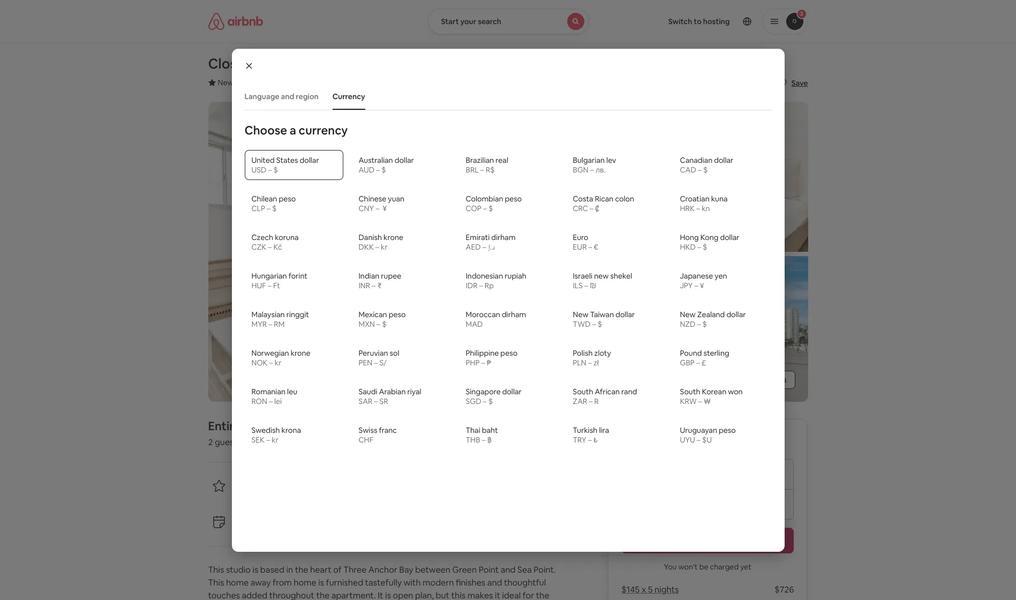 Task type: describe. For each thing, give the bounding box(es) containing it.
by manageair
[[344, 418, 418, 433]]

heart
[[310, 564, 332, 575]]

it
[[495, 590, 500, 600]]

moroccan dirham mad
[[466, 309, 526, 329]]

point.
[[534, 564, 556, 575]]

– inside "south korean won krw – ₩"
[[699, 396, 702, 406]]

– inside new zealand dollar nzd – $
[[697, 319, 701, 329]]

dollar inside new taiwan dollar twd – $
[[616, 309, 635, 319]]

sol
[[390, 348, 399, 358]]

$ inside new taiwan dollar twd – $
[[598, 319, 602, 329]]

hkd
[[680, 242, 696, 252]]

hong
[[680, 232, 699, 242]]

choose a language and currency element
[[238, 83, 778, 463]]

huf
[[252, 280, 266, 290]]

– inside israeli new shekel ils – ₪
[[585, 280, 588, 290]]

ron
[[252, 396, 267, 406]]

$145
[[622, 584, 640, 595]]

currency
[[333, 91, 365, 101]]

colombian
[[466, 194, 503, 203]]

5
[[648, 584, 653, 595]]

polish zloty pln – zł
[[573, 348, 611, 367]]

indonesian rupiah idr – rp
[[466, 271, 527, 290]]

taiwan
[[590, 309, 614, 319]]

close to promenade- stylish studio apartment image 3 image
[[512, 256, 658, 402]]

your
[[461, 17, 476, 26]]

new for new
[[218, 78, 233, 87]]

currency
[[299, 122, 348, 137]]

philippine peso php – ₱
[[466, 348, 518, 367]]

– inside euro eur – €
[[589, 242, 592, 252]]

peso for colombian peso cop – $
[[505, 194, 522, 203]]

czech
[[252, 232, 273, 242]]

united
[[252, 155, 275, 165]]

currency button
[[327, 86, 371, 106]]

thai
[[466, 425, 480, 435]]

$ inside 'chilean peso clp – $'
[[272, 203, 277, 213]]

₪
[[590, 280, 597, 290]]

$ inside australian dollar aud – $
[[382, 165, 386, 174]]

peso for philippine peso php – ₱
[[501, 348, 518, 358]]

furnished
[[326, 577, 363, 588]]

ils
[[573, 280, 583, 290]]

– for croatian kuna hrk – kn
[[697, 203, 700, 213]]

peso for chilean peso clp – $
[[279, 194, 296, 203]]

koruna
[[275, 232, 299, 242]]

– for peruvian sol pen – s/
[[374, 358, 378, 367]]

tab list inside choose a language and currency element
[[239, 83, 772, 110]]

sea
[[518, 564, 532, 575]]

1
[[247, 437, 251, 448]]

profile element
[[601, 0, 808, 43]]

close to promenade- stylish studio apartment image 2 image
[[512, 102, 658, 252]]

shekel
[[611, 271, 632, 280]]

try
[[573, 435, 587, 444]]

mexican
[[359, 309, 387, 319]]

idr
[[466, 280, 478, 290]]

₡
[[595, 203, 600, 213]]

malaysian
[[252, 309, 285, 319]]

clp
[[252, 203, 265, 213]]

$u
[[702, 435, 712, 444]]

japanese yen jpy – ¥
[[680, 271, 727, 290]]

save button
[[774, 74, 813, 92]]

a
[[290, 122, 296, 137]]

euro
[[573, 232, 589, 242]]

– inside hong kong dollar hkd – $
[[698, 242, 701, 252]]

peso for uruguayan peso uyu – $u
[[719, 425, 736, 435]]

arabian
[[379, 387, 406, 396]]

yen
[[715, 271, 727, 280]]

2 vertical spatial is
[[385, 590, 391, 600]]

throughout
[[269, 590, 314, 600]]

leu
[[287, 387, 297, 396]]

zealand
[[697, 309, 725, 319]]

baht
[[482, 425, 498, 435]]

bulgarian lev bgn – лв.
[[573, 155, 616, 174]]

turkish lira try – ₺
[[573, 425, 609, 444]]

rupiah
[[505, 271, 527, 280]]

franc
[[379, 425, 397, 435]]

– for japanese yen jpy – ¥
[[695, 280, 698, 290]]

of
[[333, 564, 342, 575]]

– for brazilian real brl – r$
[[480, 165, 484, 174]]

pound sterling gbp – £
[[680, 348, 730, 367]]

$ inside 'canadian dollar cad – $'
[[703, 165, 708, 174]]

colon
[[615, 194, 634, 203]]

– for polish zloty pln – zł
[[588, 358, 592, 367]]

– for turkish lira try – ₺
[[588, 435, 592, 444]]

cop
[[466, 203, 482, 213]]

hungarian forint huf – ft
[[252, 271, 308, 290]]

saudi
[[359, 387, 377, 396]]

– inside saudi arabian riyal sar – sr
[[374, 396, 378, 406]]

south african rand zar – r
[[573, 387, 637, 406]]

romanian leu ron – lei
[[252, 387, 297, 406]]

thoughtful
[[504, 577, 546, 588]]

krone for danish krone dkk – kr
[[384, 232, 403, 242]]

dollar inside the singapore dollar sgd – $
[[502, 387, 522, 396]]

close to promenade- stylish studio apartment image 4 image
[[663, 102, 808, 252]]

czech koruna czk – kč
[[252, 232, 299, 252]]

₹
[[377, 280, 382, 290]]

usd
[[252, 165, 266, 174]]

plan,
[[415, 590, 434, 600]]

2
[[208, 437, 213, 448]]

charged
[[710, 562, 739, 572]]

south korean won krw – ₩
[[680, 387, 743, 406]]

0 horizontal spatial the
[[295, 564, 308, 575]]

close to promenade- stylish studio apartment image 1 image
[[208, 102, 508, 402]]

¥
[[700, 280, 704, 290]]

– inside south african rand zar – r
[[589, 396, 593, 406]]

norwegian krone nok – kr
[[252, 348, 310, 367]]

1 this from the top
[[208, 564, 224, 575]]

singapore dollar sgd – $
[[466, 387, 522, 406]]

search
[[478, 17, 502, 26]]

mxn
[[359, 319, 375, 329]]

2 home from the left
[[294, 577, 316, 588]]

– for danish krone dkk – kr
[[376, 242, 379, 252]]

nights
[[655, 584, 679, 595]]

three
[[344, 564, 367, 575]]

costa
[[573, 194, 593, 203]]

korean
[[702, 387, 727, 396]]

cny
[[359, 203, 374, 213]]

from
[[273, 577, 292, 588]]

and inside button
[[281, 91, 294, 101]]

guests
[[215, 437, 241, 448]]

– for canadian dollar cad – $
[[698, 165, 702, 174]]

crc
[[573, 203, 588, 213]]

close to promenade- stylish studio apartment image 5 image
[[663, 256, 808, 402]]

– for colombian peso cop – $
[[483, 203, 487, 213]]

$ inside colombian peso cop – $
[[489, 203, 493, 213]]

– for philippine peso php – ₱
[[481, 358, 485, 367]]

languages dialog
[[232, 48, 785, 552]]

kr for dkk – kr
[[381, 242, 388, 252]]

canadian
[[680, 155, 713, 165]]

riyal
[[407, 387, 421, 396]]

swedish krona sek – kr
[[252, 425, 301, 444]]

thai baht thb – ฿
[[466, 425, 498, 444]]

– for romanian leu ron – lei
[[269, 396, 273, 406]]

1 vertical spatial is
[[318, 577, 324, 588]]

dirham for moroccan dirham mad
[[502, 309, 526, 319]]

$ inside new zealand dollar nzd – $
[[703, 319, 707, 329]]



Task type: vqa. For each thing, say whether or not it's contained in the screenshot.
the This studio is based in the heart of Three Anchor Bay between Green Point and Sea Point. This home away from home is furnished tastefully with modern finishes and thoughtful touches added throughout the apartment. It is open plan, but this makes it ideal for t at the bottom
yes



Task type: locate. For each thing, give the bounding box(es) containing it.
– right 'cop'
[[483, 203, 487, 213]]

is down heart
[[318, 577, 324, 588]]

south left ₩ at the bottom of the page
[[680, 387, 701, 396]]

r$
[[486, 165, 495, 174]]

1 horizontal spatial new
[[573, 309, 589, 319]]

– for indonesian rupiah idr – rp
[[479, 280, 483, 290]]

– for thai baht thb – ฿
[[482, 435, 486, 444]]

0 horizontal spatial is
[[253, 564, 258, 575]]

rm
[[274, 319, 285, 329]]

the right in
[[295, 564, 308, 575]]

1 vertical spatial krone
[[291, 348, 310, 358]]

– inside indian rupee inr – ₹
[[372, 280, 376, 290]]

kuna
[[711, 194, 728, 203]]

– left ₪
[[585, 280, 588, 290]]

krone right danish
[[384, 232, 403, 242]]

0 vertical spatial this
[[208, 564, 224, 575]]

2 horizontal spatial new
[[680, 309, 696, 319]]

new inside new zealand dollar nzd – $
[[680, 309, 696, 319]]

tab list
[[239, 83, 772, 110]]

– inside czech koruna czk – kč
[[268, 242, 272, 252]]

฿
[[487, 435, 492, 444]]

– inside the singapore dollar sgd – $
[[483, 396, 487, 406]]

israeli new shekel ils – ₪
[[573, 271, 632, 290]]

kr for sek – kr
[[272, 435, 279, 444]]

peso right colombian
[[505, 194, 522, 203]]

peso inside the mexican peso mxn – $
[[389, 309, 406, 319]]

– inside philippine peso php – ₱
[[481, 358, 485, 367]]

– right the clp
[[267, 203, 271, 213]]

– inside 'chilean peso clp – $'
[[267, 203, 271, 213]]

kr right dkk
[[381, 242, 388, 252]]

yuan
[[388, 194, 405, 203]]

$ right 'cop'
[[489, 203, 493, 213]]

jpy
[[680, 280, 693, 290]]

– right "aud"
[[376, 165, 380, 174]]

hrk
[[680, 203, 695, 213]]

– inside "japanese yen jpy – ¥"
[[695, 280, 698, 290]]

hungarian
[[252, 271, 287, 280]]

– left €
[[589, 242, 592, 252]]

– inside the hungarian forint huf – ft
[[268, 280, 272, 290]]

but
[[436, 590, 450, 600]]

you
[[664, 562, 677, 572]]

lira
[[599, 425, 609, 435]]

finishes
[[456, 577, 486, 588]]

dollar inside new zealand dollar nzd – $
[[727, 309, 746, 319]]

– inside costa rican colon crc – ₡
[[590, 203, 594, 213]]

– inside australian dollar aud – $
[[376, 165, 380, 174]]

– for emirati dirham aed – ﺩ.ﺇ
[[483, 242, 486, 252]]

– inside thai baht thb – ฿
[[482, 435, 486, 444]]

– right mxn
[[377, 319, 380, 329]]

emirati
[[466, 232, 490, 242]]

– left "ﺩ.ﺇ"
[[483, 242, 486, 252]]

and up it
[[487, 577, 502, 588]]

r
[[595, 396, 599, 406]]

$ right cad
[[703, 165, 708, 174]]

– for indian rupee inr – ₹
[[372, 280, 376, 290]]

krona
[[282, 425, 301, 435]]

– right dkk
[[376, 242, 379, 252]]

– inside danish krone dkk – kr
[[376, 242, 379, 252]]

south for zar
[[573, 387, 593, 396]]

indonesian
[[466, 271, 503, 280]]

peso right mexican
[[389, 309, 406, 319]]

– inside the mexican peso mxn – $
[[377, 319, 380, 329]]

cad
[[680, 165, 696, 174]]

$ inside the singapore dollar sgd – $
[[488, 396, 493, 406]]

touches
[[208, 590, 240, 600]]

– inside the bulgarian lev bgn – лв.
[[590, 165, 594, 174]]

1 horizontal spatial home
[[294, 577, 316, 588]]

Start your search search field
[[428, 9, 589, 34]]

– inside peruvian sol pen – s/
[[374, 358, 378, 367]]

$ right sgd
[[488, 396, 493, 406]]

₺
[[594, 435, 598, 444]]

hosted
[[302, 418, 341, 433]]

rand
[[622, 387, 637, 396]]

south left the r
[[573, 387, 593, 396]]

– left '฿' on the bottom left of the page
[[482, 435, 486, 444]]

kr inside danish krone dkk – kr
[[381, 242, 388, 252]]

– inside 'romanian leu ron – lei'
[[269, 396, 273, 406]]

– inside pound sterling gbp – £
[[697, 358, 700, 367]]

south inside south african rand zar – r
[[573, 387, 593, 396]]

0 horizontal spatial south
[[573, 387, 593, 396]]

$ right the clp
[[272, 203, 277, 213]]

– left ￥
[[376, 203, 380, 213]]

– left the kn
[[697, 203, 700, 213]]

– left the "sr"
[[374, 396, 378, 406]]

chf
[[359, 435, 374, 444]]

danish krone dkk – kr
[[359, 232, 403, 252]]

turkish
[[573, 425, 598, 435]]

tab list containing language and region
[[239, 83, 772, 110]]

0 vertical spatial krone
[[384, 232, 403, 242]]

– for hungarian forint huf – ft
[[268, 280, 272, 290]]

krone
[[384, 232, 403, 242], [291, 348, 310, 358]]

croatian
[[680, 194, 710, 203]]

php
[[466, 358, 480, 367]]

– left ₺
[[588, 435, 592, 444]]

– left ₱
[[481, 358, 485, 367]]

new for new taiwan dollar twd – $
[[573, 309, 589, 319]]

hong kong dollar hkd – $
[[680, 232, 740, 252]]

– left s/ in the bottom left of the page
[[374, 358, 378, 367]]

0 horizontal spatial krone
[[291, 348, 310, 358]]

$ right twd
[[598, 319, 602, 329]]

peruvian
[[359, 348, 388, 358]]

uyu
[[680, 435, 695, 444]]

$ right usd
[[274, 165, 278, 174]]

– for chilean peso clp – $
[[267, 203, 271, 213]]

$
[[274, 165, 278, 174], [382, 165, 386, 174], [703, 165, 708, 174], [272, 203, 277, 213], [489, 203, 493, 213], [703, 242, 707, 252], [382, 319, 387, 329], [598, 319, 602, 329], [703, 319, 707, 329], [488, 396, 493, 406]]

peso inside philippine peso php – ₱
[[501, 348, 518, 358]]

$ right nzd
[[703, 319, 707, 329]]

2 vertical spatial and
[[487, 577, 502, 588]]

brazilian real brl – r$
[[466, 155, 508, 174]]

– inside colombian peso cop – $
[[483, 203, 487, 213]]

– left ₡ at right
[[590, 203, 594, 213]]

– inside croatian kuna hrk – kn
[[697, 203, 700, 213]]

2 vertical spatial kr
[[272, 435, 279, 444]]

kr right 'sek'
[[272, 435, 279, 444]]

dollar right singapore
[[502, 387, 522, 396]]

peso right chilean
[[279, 194, 296, 203]]

peso inside colombian peso cop – $
[[505, 194, 522, 203]]

$ inside united states dollar usd – $
[[274, 165, 278, 174]]

dollar right kong
[[720, 232, 740, 242]]

– right usd
[[268, 165, 272, 174]]

home up throughout
[[294, 577, 316, 588]]

– for singapore dollar sgd – $
[[483, 396, 487, 406]]

– inside turkish lira try – ₺
[[588, 435, 592, 444]]

dirham inside 'moroccan dirham mad'
[[502, 309, 526, 319]]

brl
[[466, 165, 479, 174]]

– inside 'canadian dollar cad – $'
[[698, 165, 702, 174]]

sterling
[[704, 348, 730, 358]]

new down close
[[218, 78, 233, 87]]

new taiwan dollar twd – $
[[573, 309, 635, 329]]

and left "region"
[[281, 91, 294, 101]]

– left kč
[[268, 242, 272, 252]]

green
[[452, 564, 477, 575]]

– for bulgarian lev bgn – лв.
[[590, 165, 594, 174]]

dollar right zealand
[[727, 309, 746, 319]]

polish
[[573, 348, 593, 358]]

1 vertical spatial and
[[501, 564, 516, 575]]

bulgarian
[[573, 155, 605, 165]]

– inside swedish krona sek – kr
[[266, 435, 270, 444]]

– left $u
[[697, 435, 701, 444]]

dollar right australian
[[395, 155, 414, 165]]

mexican peso mxn – $
[[359, 309, 406, 329]]

0 vertical spatial dirham
[[491, 232, 516, 242]]

uruguayan peso uyu – $u
[[680, 425, 736, 444]]

$726
[[775, 584, 794, 595]]

dollar right canadian
[[714, 155, 734, 165]]

krone for norwegian krone nok – kr
[[291, 348, 310, 358]]

0 vertical spatial kr
[[381, 242, 388, 252]]

2 horizontal spatial is
[[385, 590, 391, 600]]

$ right hkd
[[703, 242, 707, 252]]

– left the r
[[589, 396, 593, 406]]

home down studio
[[226, 577, 249, 588]]

forint
[[289, 271, 308, 280]]

0 vertical spatial the
[[295, 564, 308, 575]]

close
[[208, 55, 245, 73]]

0 vertical spatial is
[[253, 564, 258, 575]]

chilean
[[252, 194, 277, 203]]

1 horizontal spatial south
[[680, 387, 701, 396]]

dirham right moroccan
[[502, 309, 526, 319]]

and left sea
[[501, 564, 516, 575]]

south inside "south korean won krw – ₩"
[[680, 387, 701, 396]]

$ right mxn
[[382, 319, 387, 329]]

african
[[595, 387, 620, 396]]

this left studio
[[208, 564, 224, 575]]

nok
[[252, 358, 268, 367]]

the down furnished
[[316, 590, 330, 600]]

between
[[415, 564, 451, 575]]

dollar inside 'canadian dollar cad – $'
[[714, 155, 734, 165]]

– left rm
[[269, 319, 272, 329]]

is right it
[[385, 590, 391, 600]]

euro eur – €
[[573, 232, 598, 252]]

– for mexican peso mxn – $
[[377, 319, 380, 329]]

– left ₩ at the bottom of the page
[[699, 396, 702, 406]]

brazilian
[[466, 155, 494, 165]]

1 horizontal spatial krone
[[384, 232, 403, 242]]

is up away
[[253, 564, 258, 575]]

twd
[[573, 319, 591, 329]]

krone inside danish krone dkk – kr
[[384, 232, 403, 242]]

– right 'sek'
[[266, 435, 270, 444]]

$ inside the mexican peso mxn – $
[[382, 319, 387, 329]]

2 this from the top
[[208, 577, 224, 588]]

– left zł
[[588, 358, 592, 367]]

– inside new taiwan dollar twd – $
[[592, 319, 596, 329]]

– right sgd
[[483, 396, 487, 406]]

new left taiwan
[[573, 309, 589, 319]]

– inside 'norwegian krone nok – kr'
[[269, 358, 273, 367]]

new
[[218, 78, 233, 87], [573, 309, 589, 319], [680, 309, 696, 319]]

peso right ₱
[[501, 348, 518, 358]]

is
[[253, 564, 258, 575], [318, 577, 324, 588], [385, 590, 391, 600]]

0 horizontal spatial home
[[226, 577, 249, 588]]

peso right $u
[[719, 425, 736, 435]]

– left rp
[[479, 280, 483, 290]]

– for norwegian krone nok – kr
[[269, 358, 273, 367]]

studio
[[226, 564, 251, 575]]

– for swedish krona sek – kr
[[266, 435, 270, 444]]

emirati dirham aed – ﺩ.ﺇ
[[466, 232, 516, 252]]

dollar inside hong kong dollar hkd – $
[[720, 232, 740, 242]]

japanese
[[680, 271, 713, 280]]

– inside emirati dirham aed – ﺩ.ﺇ
[[483, 242, 486, 252]]

1 horizontal spatial is
[[318, 577, 324, 588]]

£
[[702, 358, 706, 367]]

– left the лв.
[[590, 165, 594, 174]]

kr for nok – kr
[[275, 358, 282, 367]]

1 home from the left
[[226, 577, 249, 588]]

pen
[[359, 358, 373, 367]]

yet
[[741, 562, 752, 572]]

krone inside 'norwegian krone nok – kr'
[[291, 348, 310, 358]]

– left ¥
[[695, 280, 698, 290]]

kr inside swedish krona sek – kr
[[272, 435, 279, 444]]

1 south from the left
[[573, 387, 593, 396]]

– left r$
[[480, 165, 484, 174]]

this up touches
[[208, 577, 224, 588]]

dollar inside australian dollar aud – $
[[395, 155, 414, 165]]

danish
[[359, 232, 382, 242]]

peso for mexican peso mxn – $
[[389, 309, 406, 319]]

kr inside 'norwegian krone nok – kr'
[[275, 358, 282, 367]]

new left zealand
[[680, 309, 696, 319]]

krone right norwegian
[[291, 348, 310, 358]]

– right cad
[[698, 165, 702, 174]]

1 vertical spatial dirham
[[502, 309, 526, 319]]

apartment.
[[332, 590, 376, 600]]

1 vertical spatial this
[[208, 577, 224, 588]]

– inside polish zloty pln – zł
[[588, 358, 592, 367]]

new for new zealand dollar nzd – $
[[680, 309, 696, 319]]

￥
[[381, 203, 389, 213]]

stylish
[[349, 55, 392, 73]]

save
[[792, 78, 808, 88]]

peruvian sol pen – s/
[[359, 348, 399, 367]]

1 vertical spatial kr
[[275, 358, 282, 367]]

kr
[[381, 242, 388, 252], [275, 358, 282, 367], [272, 435, 279, 444]]

– for czech koruna czk – kč
[[268, 242, 272, 252]]

2 south from the left
[[680, 387, 701, 396]]

лв.
[[596, 165, 606, 174]]

– inside uruguayan peso uyu – $u
[[697, 435, 701, 444]]

– for australian dollar aud – $
[[376, 165, 380, 174]]

inr
[[359, 280, 370, 290]]

– right nzd
[[697, 319, 701, 329]]

lei
[[274, 396, 282, 406]]

– for malaysian ringgit myr – rm
[[269, 319, 272, 329]]

– inside malaysian ringgit myr – rm
[[269, 319, 272, 329]]

– left ₹
[[372, 280, 376, 290]]

language and region
[[245, 91, 319, 101]]

– left £
[[697, 358, 700, 367]]

– inside united states dollar usd – $
[[268, 165, 272, 174]]

0 horizontal spatial new
[[218, 78, 233, 87]]

dollar inside united states dollar usd – $
[[300, 155, 319, 165]]

dollar right taiwan
[[616, 309, 635, 319]]

kr right nok
[[275, 358, 282, 367]]

krw
[[680, 396, 697, 406]]

– left ft
[[268, 280, 272, 290]]

swedish
[[252, 425, 280, 435]]

– right nok
[[269, 358, 273, 367]]

– for pound sterling gbp – £
[[697, 358, 700, 367]]

this
[[208, 564, 224, 575], [208, 577, 224, 588]]

– right twd
[[592, 319, 596, 329]]

south for krw
[[680, 387, 701, 396]]

0 vertical spatial and
[[281, 91, 294, 101]]

it
[[378, 590, 383, 600]]

– for uruguayan peso uyu – $u
[[697, 435, 701, 444]]

dirham for emirati dirham aed – ﺩ.ﺇ
[[491, 232, 516, 242]]

peso inside 'chilean peso clp – $'
[[279, 194, 296, 203]]

s/
[[380, 358, 387, 367]]

croatian kuna hrk – kn
[[680, 194, 728, 213]]

peso inside uruguayan peso uyu – $u
[[719, 425, 736, 435]]

$ inside hong kong dollar hkd – $
[[703, 242, 707, 252]]

1 horizontal spatial the
[[316, 590, 330, 600]]

czk
[[252, 242, 266, 252]]

– inside the brazilian real brl – r$
[[480, 165, 484, 174]]

home
[[226, 577, 249, 588], [294, 577, 316, 588]]

pound
[[680, 348, 702, 358]]

chilean peso clp – $
[[252, 194, 296, 213]]

new inside new taiwan dollar twd – $
[[573, 309, 589, 319]]

start your search button
[[428, 9, 589, 34]]

$ right "aud"
[[382, 165, 386, 174]]

1 vertical spatial the
[[316, 590, 330, 600]]

– inside chinese yuan cny – ￥
[[376, 203, 380, 213]]

dirham inside emirati dirham aed – ﺩ.ﺇ
[[491, 232, 516, 242]]

dollar right states
[[300, 155, 319, 165]]

– inside indonesian rupiah idr – rp
[[479, 280, 483, 290]]

– for chinese yuan cny – ￥
[[376, 203, 380, 213]]

– left lei
[[269, 396, 273, 406]]

uruguayan
[[680, 425, 717, 435]]

singapore
[[466, 387, 501, 396]]

dirham right emirati
[[491, 232, 516, 242]]

– right hkd
[[698, 242, 701, 252]]



